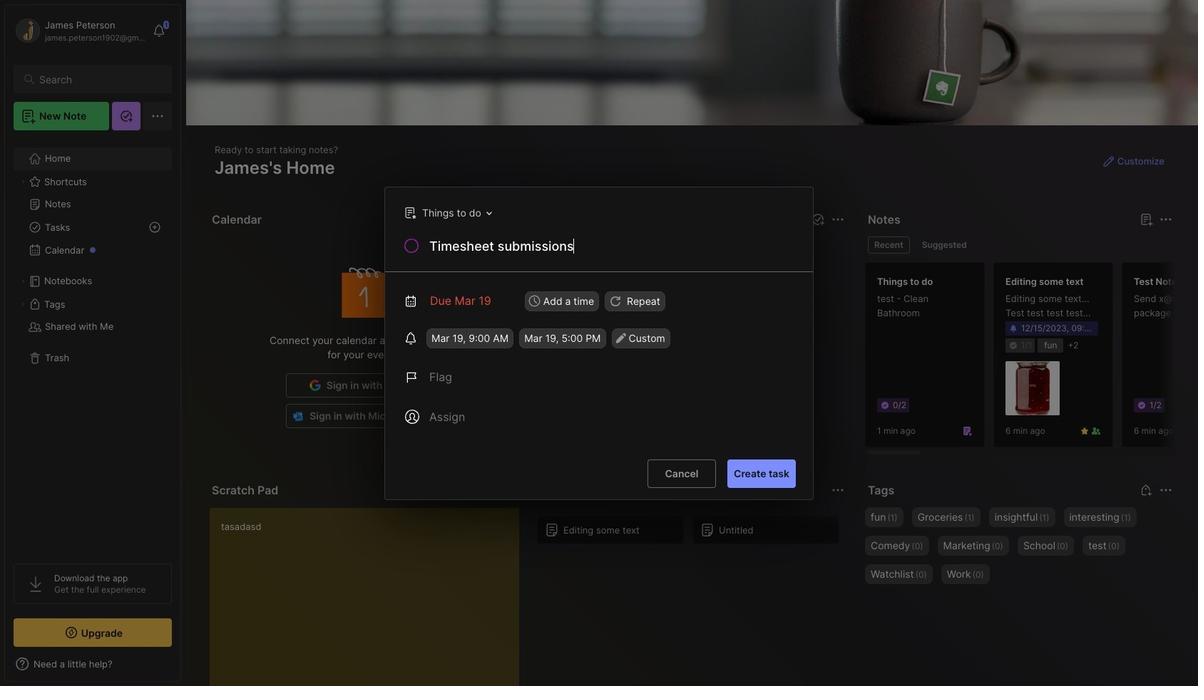 Task type: locate. For each thing, give the bounding box(es) containing it.
none search field inside main element
[[39, 71, 159, 88]]

1 horizontal spatial tab
[[916, 237, 973, 254]]

Search text field
[[39, 73, 159, 86]]

thumbnail image
[[1006, 362, 1060, 416]]

1 tab from the left
[[868, 237, 910, 254]]

tree inside main element
[[5, 139, 180, 551]]

0 horizontal spatial tab
[[868, 237, 910, 254]]

main element
[[0, 0, 185, 687]]

None search field
[[39, 71, 159, 88]]

tree
[[5, 139, 180, 551]]

new task image
[[811, 213, 825, 227]]

delete due date image
[[500, 296, 510, 306]]

Enter task text field
[[428, 237, 796, 258]]

tab
[[868, 237, 910, 254], [916, 237, 973, 254]]

row group
[[537, 245, 848, 446], [865, 262, 1198, 456], [537, 516, 848, 553]]

tab list
[[868, 237, 1170, 254]]

Start writing… text field
[[221, 509, 519, 687]]



Task type: vqa. For each thing, say whether or not it's contained in the screenshot.
Main element at the left of page
yes



Task type: describe. For each thing, give the bounding box(es) containing it.
expand notebooks image
[[19, 277, 27, 286]]

expand tags image
[[19, 300, 27, 309]]

Go to note or move task field
[[397, 202, 497, 223]]

2 tab from the left
[[916, 237, 973, 254]]



